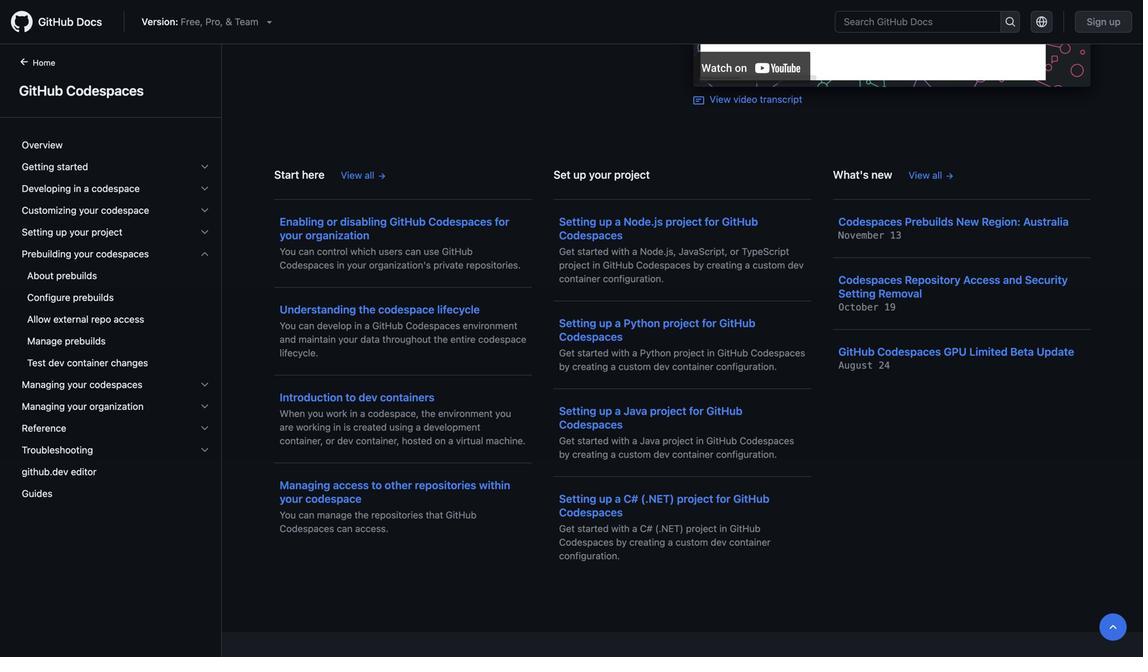 Task type: describe. For each thing, give the bounding box(es) containing it.
external
[[53, 314, 89, 325]]

organization's
[[369, 259, 431, 271]]

update
[[1037, 345, 1075, 358]]

1 horizontal spatial c#
[[640, 523, 653, 534]]

up for setting up a node.js project for github codespaces get started with a node.js, javascript, or typescript project in github codespaces by creating a custom dev container configuration.
[[599, 215, 613, 228]]

in inside setting up a c# (.net) project for github codespaces get started with a c# (.net) project in github codespaces by creating a custom dev container configuration.
[[720, 523, 728, 534]]

view all for what's new
[[909, 170, 943, 181]]

view for enabling or disabling github codespaces for your organization
[[341, 170, 362, 181]]

1 you from the left
[[308, 408, 324, 419]]

container inside setting up a c# (.net) project for github codespaces get started with a c# (.net) project in github codespaces by creating a custom dev container configuration.
[[730, 537, 771, 548]]

use
[[424, 246, 440, 257]]

with for java
[[612, 435, 630, 446]]

managing for organization
[[22, 401, 65, 412]]

introduction to dev containers when you work in a codespace, the environment you are working in is created using a development container, or dev container, hosted on a virtual machine.
[[280, 391, 526, 446]]

machine.
[[486, 435, 526, 446]]

sc 9kayk9 0 image for your
[[199, 227, 210, 238]]

understanding
[[280, 303, 356, 316]]

about
[[27, 270, 54, 281]]

container inside setting up a java project for github codespaces get started with a java project in github codespaces by creating a custom dev container configuration.
[[673, 449, 714, 460]]

what's
[[834, 168, 869, 181]]

sc 9kayk9 0 image inside reference "dropdown button"
[[199, 423, 210, 434]]

repo
[[91, 314, 111, 325]]

in inside understanding the codespace lifecycle you can develop in a github codespaces environment and maintain your data throughout the entire codespace lifecycle.
[[355, 320, 362, 331]]

configuration. inside setting up a python project for github codespaces get started with a python project in github codespaces by creating a custom dev container configuration.
[[717, 361, 778, 372]]

can left use
[[406, 246, 421, 257]]

codespaces inside understanding the codespace lifecycle you can develop in a github codespaces environment and maintain your data throughout the entire codespace lifecycle.
[[406, 320, 461, 331]]

1 container, from the left
[[280, 435, 323, 446]]

customizing your codespace
[[22, 205, 149, 216]]

repository
[[905, 273, 961, 286]]

1 vertical spatial java
[[640, 435, 660, 446]]

sc 9kayk9 0 image for developing in a codespace
[[199, 183, 210, 194]]

up for setting up a java project for github codespaces get started with a java project in github codespaces by creating a custom dev container configuration.
[[599, 404, 613, 417]]

virtual
[[456, 435, 484, 446]]

private
[[434, 259, 464, 271]]

start
[[274, 168, 299, 181]]

access inside github codespaces "element"
[[114, 314, 144, 325]]

managing access to other repositories within your codespace you can manage the repositories that github codespaces can access.
[[280, 479, 511, 534]]

managing for codespaces
[[22, 379, 65, 390]]

developing in a codespace
[[22, 183, 140, 194]]

search image
[[1006, 16, 1016, 27]]

codespaces for managing your codespaces
[[89, 379, 143, 390]]

the up data
[[359, 303, 376, 316]]

your inside dropdown button
[[79, 205, 99, 216]]

setting for java
[[559, 404, 597, 417]]

setting up a python project for github codespaces get started with a python project in github codespaces by creating a custom dev container configuration.
[[559, 317, 806, 372]]

access inside 'managing access to other repositories within your codespace you can manage the repositories that github codespaces can access.'
[[333, 479, 369, 492]]

dev inside setting up a java project for github codespaces get started with a java project in github codespaces by creating a custom dev container configuration.
[[654, 449, 670, 460]]

and inside codespaces repository access and security setting removal october 19
[[1004, 273, 1023, 286]]

prebuilds for manage prebuilds
[[65, 335, 106, 347]]

24
[[879, 360, 891, 371]]

prebuilds for configure prebuilds
[[73, 292, 114, 303]]

github docs
[[38, 15, 102, 28]]

started inside getting started dropdown button
[[57, 161, 88, 172]]

sign up
[[1087, 16, 1121, 27]]

can inside understanding the codespace lifecycle you can develop in a github codespaces environment and maintain your data throughout the entire codespace lifecycle.
[[299, 320, 315, 331]]

github inside github codespaces gpu limited beta update august 24
[[839, 345, 875, 358]]

environment for containers
[[438, 408, 493, 419]]

dev inside setting up a node.js project for github codespaces get started with a node.js, javascript, or typescript project in github codespaces by creating a custom dev container configuration.
[[788, 259, 804, 271]]

up for setting up a c# (.net) project for github codespaces get started with a c# (.net) project in github codespaces by creating a custom dev container configuration.
[[599, 492, 613, 505]]

0 vertical spatial (.net)
[[641, 492, 675, 505]]

the left entire on the left bottom
[[434, 334, 448, 345]]

about prebuilds link
[[16, 265, 216, 287]]

up for setting up your project
[[56, 226, 67, 238]]

in inside enabling or disabling github codespaces for your organization you can control which users can use github codespaces in your organization's private repositories.
[[337, 259, 345, 271]]

a inside understanding the codespace lifecycle you can develop in a github codespaces environment and maintain your data throughout the entire codespace lifecycle.
[[365, 320, 370, 331]]

removal
[[879, 287, 923, 300]]

managing for to
[[280, 479, 330, 492]]

setting for c#
[[559, 492, 597, 505]]

free,
[[181, 16, 203, 27]]

dev inside setting up a c# (.net) project for github codespaces get started with a c# (.net) project in github codespaces by creating a custom dev container configuration.
[[711, 537, 727, 548]]

dev inside github codespaces "element"
[[48, 357, 64, 368]]

transcript
[[760, 94, 803, 105]]

&
[[226, 16, 232, 27]]

set
[[554, 168, 571, 181]]

test dev container changes
[[27, 357, 148, 368]]

1 vertical spatial python
[[640, 347, 671, 358]]

troubleshooting button
[[16, 439, 216, 461]]

view for codespaces prebuilds new region: australia
[[909, 170, 930, 181]]

codespaces repository access and security setting removal october 19
[[839, 273, 1069, 313]]

about prebuilds
[[27, 270, 97, 281]]

with for node.js
[[612, 246, 630, 257]]

maintain
[[299, 334, 336, 345]]

disabling
[[340, 215, 387, 228]]

new
[[872, 168, 893, 181]]

managing your codespaces button
[[16, 374, 216, 396]]

configuration. inside setting up a java project for github codespaces get started with a java project in github codespaces by creating a custom dev container configuration.
[[717, 449, 778, 460]]

the inside introduction to dev containers when you work in a codespace, the environment you are working in is created using a development container, or dev container, hosted on a virtual machine.
[[422, 408, 436, 419]]

test dev container changes link
[[16, 352, 216, 374]]

in inside setting up a java project for github codespaces get started with a java project in github codespaces by creating a custom dev container configuration.
[[696, 435, 704, 446]]

home
[[33, 58, 55, 67]]

pro,
[[206, 16, 223, 27]]

custom inside setting up a python project for github codespaces get started with a python project in github codespaces by creating a custom dev container configuration.
[[619, 361, 651, 372]]

sign up link
[[1076, 11, 1133, 33]]

container inside test dev container changes link
[[67, 357, 108, 368]]

your inside 'managing access to other repositories within your codespace you can manage the repositories that github codespaces can access.'
[[280, 492, 303, 505]]

august
[[839, 360, 873, 371]]

security
[[1026, 273, 1069, 286]]

enabling
[[280, 215, 324, 228]]

codespaces inside github codespaces gpu limited beta update august 24
[[878, 345, 942, 358]]

beta
[[1011, 345, 1035, 358]]

github inside "element"
[[19, 82, 63, 98]]

video
[[734, 94, 758, 105]]

creating inside setting up a c# (.net) project for github codespaces get started with a c# (.net) project in github codespaces by creating a custom dev container configuration.
[[630, 537, 666, 548]]

view video transcript link
[[694, 94, 803, 106]]

on
[[435, 435, 446, 446]]

codespace right entire on the left bottom
[[479, 334, 527, 345]]

allow external repo access
[[27, 314, 144, 325]]

for for setting up a python project for github codespaces
[[702, 317, 717, 330]]

github codespaces link
[[16, 80, 205, 101]]

github codespaces
[[19, 82, 144, 98]]

creating inside setting up a python project for github codespaces get started with a python project in github codespaces by creating a custom dev container configuration.
[[573, 361, 609, 372]]

sign
[[1087, 16, 1107, 27]]

prebuilding your codespaces element containing prebuilding your codespaces
[[11, 243, 221, 374]]

1 vertical spatial repositories
[[372, 509, 424, 521]]

august 24 element
[[839, 360, 891, 371]]

github inside 'managing access to other repositories within your codespace you can manage the repositories that github codespaces can access.'
[[446, 509, 477, 521]]

0 vertical spatial repositories
[[415, 479, 477, 492]]

to inside introduction to dev containers when you work in a codespace, the environment you are working in is created using a development container, or dev container, hosted on a virtual machine.
[[346, 391, 356, 404]]

prebuilding your codespaces
[[22, 248, 149, 259]]

started for setting up a python project for github codespaces
[[578, 347, 609, 358]]

to inside 'managing access to other repositories within your codespace you can manage the repositories that github codespaces can access.'
[[372, 479, 382, 492]]

your inside dropdown button
[[67, 401, 87, 412]]

github codespaces element
[[0, 55, 222, 656]]

manage prebuilds link
[[16, 330, 216, 352]]

github docs link
[[11, 11, 113, 33]]

custom inside setting up a java project for github codespaces get started with a java project in github codespaces by creating a custom dev container configuration.
[[619, 449, 651, 460]]

when
[[280, 408, 305, 419]]

in inside setting up a node.js project for github codespaces get started with a node.js, javascript, or typescript project in github codespaces by creating a custom dev container configuration.
[[593, 259, 601, 271]]

codespace inside developing in a codespace dropdown button
[[92, 183, 140, 194]]

by inside setting up a c# (.net) project for github codespaces get started with a c# (.net) project in github codespaces by creating a custom dev container configuration.
[[617, 537, 627, 548]]

triangle down image
[[264, 16, 275, 27]]

started inside setting up a c# (.net) project for github codespaces get started with a c# (.net) project in github codespaces by creating a custom dev container configuration.
[[578, 523, 609, 534]]

0 vertical spatial python
[[624, 317, 661, 330]]

developing in a codespace button
[[16, 178, 216, 199]]

changes
[[111, 357, 148, 368]]

can down manage
[[337, 523, 353, 534]]

introduction
[[280, 391, 343, 404]]

configure
[[27, 292, 70, 303]]

access
[[964, 273, 1001, 286]]

1 horizontal spatial view
[[710, 94, 731, 105]]

for inside setting up a c# (.net) project for github codespaces get started with a c# (.net) project in github codespaces by creating a custom dev container configuration.
[[717, 492, 731, 505]]

setting for node.js
[[559, 215, 597, 228]]

github codespaces gpu limited beta update august 24
[[839, 345, 1075, 371]]

for for enabling or disabling github codespaces for your organization
[[495, 215, 510, 228]]

sc 9kayk9 0 image for codespace
[[199, 205, 210, 216]]

managing your organization button
[[16, 396, 216, 417]]

in inside dropdown button
[[74, 183, 81, 194]]

configure prebuilds
[[27, 292, 114, 303]]

select language: current language is english image
[[1037, 16, 1048, 27]]

configure prebuilds link
[[16, 287, 216, 308]]

hosted
[[402, 435, 432, 446]]

customizing your codespace button
[[16, 199, 216, 221]]

codespace up throughout
[[379, 303, 435, 316]]

overview link
[[16, 134, 216, 156]]

sc 9kayk9 0 image for managing your codespaces
[[199, 379, 210, 390]]

codespaces inside codespaces prebuilds new region: australia november 13
[[839, 215, 903, 228]]

is
[[344, 421, 351, 433]]

project inside dropdown button
[[92, 226, 122, 238]]

prebuilds for about prebuilds
[[56, 270, 97, 281]]



Task type: vqa. For each thing, say whether or not it's contained in the screenshot.


Task type: locate. For each thing, give the bounding box(es) containing it.
codespaces down test dev container changes link
[[89, 379, 143, 390]]

0 vertical spatial you
[[280, 246, 296, 257]]

1 view all from the left
[[341, 170, 375, 181]]

codespaces inside "element"
[[66, 82, 144, 98]]

2 you from the left
[[496, 408, 512, 419]]

test
[[27, 357, 46, 368]]

0 horizontal spatial view all
[[341, 170, 375, 181]]

the down containers
[[422, 408, 436, 419]]

setting up your project
[[22, 226, 122, 238]]

for inside setting up a java project for github codespaces get started with a java project in github codespaces by creating a custom dev container configuration.
[[690, 404, 704, 417]]

lifecycle.
[[280, 347, 319, 358]]

managing down test
[[22, 379, 65, 390]]

codespace down getting started dropdown button
[[92, 183, 140, 194]]

organization up control
[[306, 229, 370, 242]]

you
[[308, 408, 324, 419], [496, 408, 512, 419]]

2 vertical spatial or
[[326, 435, 335, 446]]

scroll to top image
[[1108, 622, 1119, 633]]

get inside setting up a c# (.net) project for github codespaces get started with a c# (.net) project in github codespaces by creating a custom dev container configuration.
[[559, 523, 575, 534]]

0 vertical spatial prebuilds
[[56, 270, 97, 281]]

enabling or disabling github codespaces for your organization you can control which users can use github codespaces in your organization's private repositories.
[[280, 215, 521, 271]]

view all right here
[[341, 170, 375, 181]]

5 sc 9kayk9 0 image from the top
[[199, 445, 210, 456]]

view all link for start here
[[341, 168, 387, 182]]

0 horizontal spatial all
[[365, 170, 375, 181]]

1 vertical spatial organization
[[89, 401, 144, 412]]

sc 9kayk9 0 image inside troubleshooting dropdown button
[[199, 445, 210, 456]]

sc 9kayk9 0 image inside prebuilding your codespaces dropdown button
[[199, 249, 210, 259]]

codespace,
[[368, 408, 419, 419]]

view right the link image
[[710, 94, 731, 105]]

0 horizontal spatial you
[[308, 408, 324, 419]]

1 you from the top
[[280, 246, 296, 257]]

can left manage
[[299, 509, 315, 521]]

repositories up that
[[415, 479, 477, 492]]

started inside setting up a python project for github codespaces get started with a python project in github codespaces by creating a custom dev container configuration.
[[578, 347, 609, 358]]

october 19 element
[[839, 302, 896, 313]]

november 13 element
[[839, 230, 902, 241]]

with for python
[[612, 347, 630, 358]]

getting started button
[[16, 156, 216, 178]]

1 vertical spatial you
[[280, 320, 296, 331]]

javascript,
[[679, 246, 728, 257]]

setting inside setting up a c# (.net) project for github codespaces get started with a c# (.net) project in github codespaces by creating a custom dev container configuration.
[[559, 492, 597, 505]]

setting inside setting up a java project for github codespaces get started with a java project in github codespaces by creating a custom dev container configuration.
[[559, 404, 597, 417]]

1 sc 9kayk9 0 image from the top
[[199, 205, 210, 216]]

with
[[612, 246, 630, 257], [612, 347, 630, 358], [612, 435, 630, 446], [612, 523, 630, 534]]

2 horizontal spatial view
[[909, 170, 930, 181]]

all up disabling
[[365, 170, 375, 181]]

codespace inside 'managing access to other repositories within your codespace you can manage the repositories that github codespaces can access.'
[[306, 492, 362, 505]]

access down configure prebuilds link
[[114, 314, 144, 325]]

can
[[299, 246, 315, 257], [406, 246, 421, 257], [299, 320, 315, 331], [299, 509, 315, 521], [337, 523, 353, 534]]

and right access
[[1004, 273, 1023, 286]]

you inside understanding the codespace lifecycle you can develop in a github codespaces environment and maintain your data throughout the entire codespace lifecycle.
[[280, 320, 296, 331]]

can left control
[[299, 246, 315, 257]]

troubleshooting
[[22, 444, 93, 456]]

started inside setting up a node.js project for github codespaces get started with a node.js, javascript, or typescript project in github codespaces by creating a custom dev container configuration.
[[578, 246, 609, 257]]

1 horizontal spatial you
[[496, 408, 512, 419]]

home link
[[14, 57, 77, 70]]

3 sc 9kayk9 0 image from the top
[[199, 249, 210, 259]]

get for setting up a java project for github codespaces
[[559, 435, 575, 446]]

organization inside dropdown button
[[89, 401, 144, 412]]

docs
[[76, 15, 102, 28]]

container, down created
[[356, 435, 400, 446]]

container inside setting up a node.js project for github codespaces get started with a node.js, javascript, or typescript project in github codespaces by creating a custom dev container configuration.
[[559, 273, 601, 284]]

manage
[[27, 335, 62, 347]]

1 vertical spatial and
[[280, 334, 296, 345]]

github.dev
[[22, 466, 68, 477]]

1 with from the top
[[612, 246, 630, 257]]

managing inside 'managing access to other repositories within your codespace you can manage the repositories that github codespaces can access.'
[[280, 479, 330, 492]]

with inside setting up a java project for github codespaces get started with a java project in github codespaces by creating a custom dev container configuration.
[[612, 435, 630, 446]]

1 horizontal spatial view all
[[909, 170, 943, 181]]

access up manage
[[333, 479, 369, 492]]

you up lifecycle.
[[280, 320, 296, 331]]

0 vertical spatial to
[[346, 391, 356, 404]]

1 horizontal spatial view all link
[[909, 168, 955, 182]]

limited
[[970, 345, 1008, 358]]

1 vertical spatial environment
[[438, 408, 493, 419]]

2 vertical spatial prebuilds
[[65, 335, 106, 347]]

access
[[114, 314, 144, 325], [333, 479, 369, 492]]

0 vertical spatial organization
[[306, 229, 370, 242]]

for inside setting up a python project for github codespaces get started with a python project in github codespaces by creating a custom dev container configuration.
[[702, 317, 717, 330]]

reference
[[22, 422, 66, 434]]

2 view all link from the left
[[909, 168, 955, 182]]

0 vertical spatial access
[[114, 314, 144, 325]]

0 vertical spatial environment
[[463, 320, 518, 331]]

codespaces inside 'managing access to other repositories within your codespace you can manage the repositories that github codespaces can access.'
[[280, 523, 334, 534]]

developing
[[22, 183, 71, 194]]

view all right new
[[909, 170, 943, 181]]

view all for start here
[[341, 170, 375, 181]]

Search GitHub Docs search field
[[836, 12, 1001, 32]]

sc 9kayk9 0 image inside managing your codespaces dropdown button
[[199, 379, 210, 390]]

managing your codespaces
[[22, 379, 143, 390]]

prebuilds
[[56, 270, 97, 281], [73, 292, 114, 303], [65, 335, 106, 347]]

or down working
[[326, 435, 335, 446]]

your
[[589, 168, 612, 181], [79, 205, 99, 216], [70, 226, 89, 238], [280, 229, 303, 242], [74, 248, 93, 259], [347, 259, 367, 271], [339, 334, 358, 345], [67, 379, 87, 390], [67, 401, 87, 412], [280, 492, 303, 505]]

1 vertical spatial prebuilds
[[73, 292, 114, 303]]

your inside understanding the codespace lifecycle you can develop in a github codespaces environment and maintain your data throughout the entire codespace lifecycle.
[[339, 334, 358, 345]]

setting for python
[[559, 317, 597, 330]]

sc 9kayk9 0 image for organization
[[199, 401, 210, 412]]

managing your organization
[[22, 401, 144, 412]]

environment inside understanding the codespace lifecycle you can develop in a github codespaces environment and maintain your data throughout the entire codespace lifecycle.
[[463, 320, 518, 331]]

up inside setting up a c# (.net) project for github codespaces get started with a c# (.net) project in github codespaces by creating a custom dev container configuration.
[[599, 492, 613, 505]]

2 all from the left
[[933, 170, 943, 181]]

organization down managing your codespaces dropdown button
[[89, 401, 144, 412]]

1 vertical spatial (.net)
[[656, 523, 684, 534]]

repositories
[[415, 479, 477, 492], [372, 509, 424, 521]]

up inside setting up a java project for github codespaces get started with a java project in github codespaces by creating a custom dev container configuration.
[[599, 404, 613, 417]]

0 horizontal spatial view
[[341, 170, 362, 181]]

team
[[235, 16, 259, 27]]

codespace down developing in a codespace dropdown button
[[101, 205, 149, 216]]

environment up development
[[438, 408, 493, 419]]

1 vertical spatial or
[[731, 246, 740, 257]]

3 you from the top
[[280, 509, 296, 521]]

1 vertical spatial codespaces
[[89, 379, 143, 390]]

repositories up access. at the bottom left
[[372, 509, 424, 521]]

up inside setting up a python project for github codespaces get started with a python project in github codespaces by creating a custom dev container configuration.
[[599, 317, 613, 330]]

the up access. at the bottom left
[[355, 509, 369, 521]]

0 vertical spatial managing
[[22, 379, 65, 390]]

0 horizontal spatial to
[[346, 391, 356, 404]]

codespaces down setting up your project dropdown button
[[96, 248, 149, 259]]

c#
[[624, 492, 639, 505], [640, 523, 653, 534]]

container inside setting up a python project for github codespaces get started with a python project in github codespaces by creating a custom dev container configuration.
[[673, 361, 714, 372]]

sc 9kayk9 0 image for prebuilding your codespaces
[[199, 249, 210, 259]]

with inside setting up a c# (.net) project for github codespaces get started with a c# (.net) project in github codespaces by creating a custom dev container configuration.
[[612, 523, 630, 534]]

prebuilds inside configure prebuilds link
[[73, 292, 114, 303]]

2 prebuilding your codespaces element from the top
[[11, 265, 221, 374]]

setting up your project button
[[16, 221, 216, 243]]

data
[[361, 334, 380, 345]]

or inside enabling or disabling github codespaces for your organization you can control which users can use github codespaces in your organization's private repositories.
[[327, 215, 338, 228]]

guides
[[22, 488, 53, 499]]

getting
[[22, 161, 54, 172]]

organization inside enabling or disabling github codespaces for your organization you can control which users can use github codespaces in your organization's private repositories.
[[306, 229, 370, 242]]

4 with from the top
[[612, 523, 630, 534]]

19
[[885, 302, 896, 313]]

custom inside setting up a node.js project for github codespaces get started with a node.js, javascript, or typescript project in github codespaces by creating a custom dev container configuration.
[[753, 259, 786, 271]]

1 horizontal spatial container,
[[356, 435, 400, 446]]

sc 9kayk9 0 image inside developing in a codespace dropdown button
[[199, 183, 210, 194]]

setting inside setting up a node.js project for github codespaces get started with a node.js, javascript, or typescript project in github codespaces by creating a custom dev container configuration.
[[559, 215, 597, 228]]

get for setting up a node.js project for github codespaces
[[559, 246, 575, 257]]

0 vertical spatial and
[[1004, 273, 1023, 286]]

codespace up manage
[[306, 492, 362, 505]]

with inside setting up a node.js project for github codespaces get started with a node.js, javascript, or typescript project in github codespaces by creating a custom dev container configuration.
[[612, 246, 630, 257]]

1 view all link from the left
[[341, 168, 387, 182]]

0 horizontal spatial container,
[[280, 435, 323, 446]]

prebuilds
[[905, 215, 954, 228]]

started for setting up a node.js project for github codespaces
[[578, 246, 609, 257]]

repositories.
[[466, 259, 521, 271]]

understanding the codespace lifecycle you can develop in a github codespaces environment and maintain your data throughout the entire codespace lifecycle.
[[280, 303, 527, 358]]

codespaces inside codespaces repository access and security setting removal october 19
[[839, 273, 903, 286]]

sc 9kayk9 0 image inside getting started dropdown button
[[199, 161, 210, 172]]

started
[[57, 161, 88, 172], [578, 246, 609, 257], [578, 347, 609, 358], [578, 435, 609, 446], [578, 523, 609, 534]]

dev inside setting up a python project for github codespaces get started with a python project in github codespaces by creating a custom dev container configuration.
[[654, 361, 670, 372]]

customizing
[[22, 205, 77, 216]]

up for setting up a python project for github codespaces get started with a python project in github codespaces by creating a custom dev container configuration.
[[599, 317, 613, 330]]

you up machine.
[[496, 408, 512, 419]]

overview
[[22, 139, 63, 150]]

setting up a node.js project for github codespaces get started with a node.js, javascript, or typescript project in github codespaces by creating a custom dev container configuration.
[[559, 215, 804, 284]]

reference button
[[16, 417, 216, 439]]

to
[[346, 391, 356, 404], [372, 479, 382, 492]]

manage
[[317, 509, 352, 521]]

you left manage
[[280, 509, 296, 521]]

view right here
[[341, 170, 362, 181]]

codespaces for prebuilding your codespaces
[[96, 248, 149, 259]]

view
[[710, 94, 731, 105], [341, 170, 362, 181], [909, 170, 930, 181]]

for for setting up a node.js project for github codespaces
[[705, 215, 720, 228]]

custom inside setting up a c# (.net) project for github codespaces get started with a c# (.net) project in github codespaces by creating a custom dev container configuration.
[[676, 537, 709, 548]]

to up work
[[346, 391, 356, 404]]

codespaces
[[66, 82, 144, 98], [429, 215, 492, 228], [839, 215, 903, 228], [559, 229, 623, 242], [280, 259, 334, 271], [637, 259, 691, 271], [839, 273, 903, 286], [406, 320, 461, 331], [559, 330, 623, 343], [878, 345, 942, 358], [751, 347, 806, 358], [559, 418, 623, 431], [740, 435, 795, 446], [559, 506, 623, 519], [280, 523, 334, 534], [559, 537, 614, 548]]

1 horizontal spatial access
[[333, 479, 369, 492]]

prebuilds up allow external repo access on the left of page
[[73, 292, 114, 303]]

work
[[326, 408, 348, 419]]

started for setting up a java project for github codespaces
[[578, 435, 609, 446]]

2 view all from the left
[[909, 170, 943, 181]]

by inside setting up a java project for github codespaces get started with a java project in github codespaces by creating a custom dev container configuration.
[[559, 449, 570, 460]]

other
[[385, 479, 412, 492]]

managing up manage
[[280, 479, 330, 492]]

3 sc 9kayk9 0 image from the top
[[199, 401, 210, 412]]

managing up reference
[[22, 401, 65, 412]]

view right new
[[909, 170, 930, 181]]

1 horizontal spatial and
[[1004, 273, 1023, 286]]

configuration. inside setting up a c# (.net) project for github codespaces get started with a c# (.net) project in github codespaces by creating a custom dev container configuration.
[[559, 550, 620, 561]]

with inside setting up a python project for github codespaces get started with a python project in github codespaces by creating a custom dev container configuration.
[[612, 347, 630, 358]]

prebuilds inside manage prebuilds link
[[65, 335, 106, 347]]

get inside setting up a python project for github codespaces get started with a python project in github codespaces by creating a custom dev container configuration.
[[559, 347, 575, 358]]

managing inside dropdown button
[[22, 379, 65, 390]]

container, down working
[[280, 435, 323, 446]]

prebuilding your codespaces element
[[11, 243, 221, 374], [11, 265, 221, 374]]

3 with from the top
[[612, 435, 630, 446]]

0 horizontal spatial organization
[[89, 401, 144, 412]]

allow external repo access link
[[16, 308, 216, 330]]

which
[[351, 246, 376, 257]]

editor
[[71, 466, 97, 477]]

gpu
[[944, 345, 967, 358]]

environment up entire on the left bottom
[[463, 320, 518, 331]]

4 get from the top
[[559, 523, 575, 534]]

prebuilds up configure prebuilds
[[56, 270, 97, 281]]

1 prebuilding your codespaces element from the top
[[11, 243, 221, 374]]

for
[[495, 215, 510, 228], [705, 215, 720, 228], [702, 317, 717, 330], [690, 404, 704, 417], [717, 492, 731, 505]]

guides link
[[16, 483, 216, 505]]

setting for project
[[22, 226, 53, 238]]

by
[[694, 259, 704, 271], [559, 361, 570, 372], [559, 449, 570, 460], [617, 537, 627, 548]]

environment inside introduction to dev containers when you work in a codespace, the environment you are working in is created using a development container, or dev container, hosted on a virtual machine.
[[438, 408, 493, 419]]

1 horizontal spatial organization
[[306, 229, 370, 242]]

a
[[84, 183, 89, 194], [615, 215, 621, 228], [633, 246, 638, 257], [745, 259, 751, 271], [615, 317, 621, 330], [365, 320, 370, 331], [633, 347, 638, 358], [611, 361, 616, 372], [615, 404, 621, 417], [360, 408, 366, 419], [416, 421, 421, 433], [449, 435, 454, 446], [633, 435, 638, 446], [611, 449, 616, 460], [615, 492, 621, 505], [633, 523, 638, 534], [668, 537, 673, 548]]

view all link up prebuilds
[[909, 168, 955, 182]]

within
[[479, 479, 511, 492]]

0 horizontal spatial and
[[280, 334, 296, 345]]

4 sc 9kayk9 0 image from the top
[[199, 423, 210, 434]]

you for enabling or disabling github codespaces for your organization
[[280, 246, 296, 257]]

you inside enabling or disabling github codespaces for your organization you can control which users can use github codespaces in your organization's private repositories.
[[280, 246, 296, 257]]

custom
[[753, 259, 786, 271], [619, 361, 651, 372], [619, 449, 651, 460], [676, 537, 709, 548]]

setting inside setting up a python project for github codespaces get started with a python project in github codespaces by creating a custom dev container configuration.
[[559, 317, 597, 330]]

0 vertical spatial java
[[624, 404, 648, 417]]

prebuilds inside about prebuilds link
[[56, 270, 97, 281]]

sc 9kayk9 0 image
[[199, 205, 210, 216], [199, 227, 210, 238], [199, 401, 210, 412], [199, 423, 210, 434], [199, 445, 210, 456]]

manage prebuilds
[[27, 335, 106, 347]]

up inside dropdown button
[[56, 226, 67, 238]]

control
[[317, 246, 348, 257]]

1 vertical spatial managing
[[22, 401, 65, 412]]

view all link for what's new
[[909, 168, 955, 182]]

github.dev editor link
[[16, 461, 216, 483]]

0 vertical spatial c#
[[624, 492, 639, 505]]

or
[[327, 215, 338, 228], [731, 246, 740, 257], [326, 435, 335, 446]]

all up prebuilds
[[933, 170, 943, 181]]

2 container, from the left
[[356, 435, 400, 446]]

1 get from the top
[[559, 246, 575, 257]]

managing inside dropdown button
[[22, 401, 65, 412]]

4 sc 9kayk9 0 image from the top
[[199, 379, 210, 390]]

version:
[[142, 16, 178, 27]]

the inside 'managing access to other repositories within your codespace you can manage the repositories that github codespaces can access.'
[[355, 509, 369, 521]]

2 sc 9kayk9 0 image from the top
[[199, 183, 210, 194]]

version: free, pro, & team
[[142, 16, 259, 27]]

all for disabling
[[365, 170, 375, 181]]

you for managing access to other repositories within your codespace
[[280, 509, 296, 521]]

setting inside dropdown button
[[22, 226, 53, 238]]

codespace inside customizing your codespace dropdown button
[[101, 205, 149, 216]]

0 vertical spatial or
[[327, 215, 338, 228]]

you up working
[[308, 408, 324, 419]]

creating inside setting up a java project for github codespaces get started with a java project in github codespaces by creating a custom dev container configuration.
[[573, 449, 609, 460]]

1 vertical spatial access
[[333, 479, 369, 492]]

0 horizontal spatial c#
[[624, 492, 639, 505]]

get inside setting up a java project for github codespaces get started with a java project in github codespaces by creating a custom dev container configuration.
[[559, 435, 575, 446]]

setting up a c# (.net) project for github codespaces get started with a c# (.net) project in github codespaces by creating a custom dev container configuration.
[[559, 492, 771, 561]]

1 horizontal spatial to
[[372, 479, 382, 492]]

1 vertical spatial c#
[[640, 523, 653, 534]]

october
[[839, 302, 879, 313]]

by inside setting up a python project for github codespaces get started with a python project in github codespaces by creating a custom dev container configuration.
[[559, 361, 570, 372]]

can up "maintain"
[[299, 320, 315, 331]]

and inside understanding the codespace lifecycle you can develop in a github codespaces environment and maintain your data throughout the entire codespace lifecycle.
[[280, 334, 296, 345]]

2 vertical spatial you
[[280, 509, 296, 521]]

tooltip
[[1100, 613, 1128, 641]]

3 get from the top
[[559, 435, 575, 446]]

for for setting up a java project for github codespaces
[[690, 404, 704, 417]]

1 vertical spatial to
[[372, 479, 382, 492]]

you inside 'managing access to other repositories within your codespace you can manage the repositories that github codespaces can access.'
[[280, 509, 296, 521]]

0 horizontal spatial view all link
[[341, 168, 387, 182]]

sc 9kayk9 0 image for getting started
[[199, 161, 210, 172]]

new
[[957, 215, 980, 228]]

None search field
[[836, 11, 1021, 33]]

get for setting up a python project for github codespaces
[[559, 347, 575, 358]]

by inside setting up a node.js project for github codespaces get started with a node.js, javascript, or typescript project in github codespaces by creating a custom dev container configuration.
[[694, 259, 704, 271]]

australia
[[1024, 215, 1069, 228]]

2 you from the top
[[280, 320, 296, 331]]

view all link up disabling
[[341, 168, 387, 182]]

2 with from the top
[[612, 347, 630, 358]]

2 vertical spatial managing
[[280, 479, 330, 492]]

a inside dropdown button
[[84, 183, 89, 194]]

for inside enabling or disabling github codespaces for your organization you can control which users can use github codespaces in your organization's private repositories.
[[495, 215, 510, 228]]

environment for lifecycle
[[463, 320, 518, 331]]

1 all from the left
[[365, 170, 375, 181]]

or inside introduction to dev containers when you work in a codespace, the environment you are working in is created using a development container, or dev container, hosted on a virtual machine.
[[326, 435, 335, 446]]

setting inside codespaces repository access and security setting removal october 19
[[839, 287, 876, 300]]

to left other
[[372, 479, 382, 492]]

0 vertical spatial codespaces
[[96, 248, 149, 259]]

in inside setting up a python project for github codespaces get started with a python project in github codespaces by creating a custom dev container configuration.
[[708, 347, 715, 358]]

0 horizontal spatial access
[[114, 314, 144, 325]]

1 sc 9kayk9 0 image from the top
[[199, 161, 210, 172]]

dev
[[788, 259, 804, 271], [48, 357, 64, 368], [654, 361, 670, 372], [359, 391, 378, 404], [337, 435, 354, 446], [654, 449, 670, 460], [711, 537, 727, 548]]

containers
[[380, 391, 435, 404]]

sc 9kayk9 0 image inside setting up your project dropdown button
[[199, 227, 210, 238]]

github inside understanding the codespace lifecycle you can develop in a github codespaces environment and maintain your data throughout the entire codespace lifecycle.
[[373, 320, 403, 331]]

or left typescript
[[731, 246, 740, 257]]

creating inside setting up a node.js project for github codespaces get started with a node.js, javascript, or typescript project in github codespaces by creating a custom dev container configuration.
[[707, 259, 743, 271]]

sc 9kayk9 0 image inside managing your organization dropdown button
[[199, 401, 210, 412]]

you down enabling
[[280, 246, 296, 257]]

or up control
[[327, 215, 338, 228]]

2 get from the top
[[559, 347, 575, 358]]

(.net)
[[641, 492, 675, 505], [656, 523, 684, 534]]

or inside setting up a node.js project for github codespaces get started with a node.js, javascript, or typescript project in github codespaces by creating a custom dev container configuration.
[[731, 246, 740, 257]]

are
[[280, 421, 294, 433]]

1 horizontal spatial all
[[933, 170, 943, 181]]

sc 9kayk9 0 image
[[199, 161, 210, 172], [199, 183, 210, 194], [199, 249, 210, 259], [199, 379, 210, 390]]

develop
[[317, 320, 352, 331]]

and up lifecycle.
[[280, 334, 296, 345]]

node.js
[[624, 215, 663, 228]]

development
[[424, 421, 481, 433]]

configuration. inside setting up a node.js project for github codespaces get started with a node.js, javascript, or typescript project in github codespaces by creating a custom dev container configuration.
[[603, 273, 664, 284]]

codespaces
[[96, 248, 149, 259], [89, 379, 143, 390]]

prebuilding your codespaces element containing about prebuilds
[[11, 265, 221, 374]]

prebuilds down allow external repo access on the left of page
[[65, 335, 106, 347]]

up for set up your project
[[574, 168, 587, 181]]

all for new
[[933, 170, 943, 181]]

link image
[[694, 95, 705, 106]]

up for sign up
[[1110, 16, 1121, 27]]

2 sc 9kayk9 0 image from the top
[[199, 227, 210, 238]]



